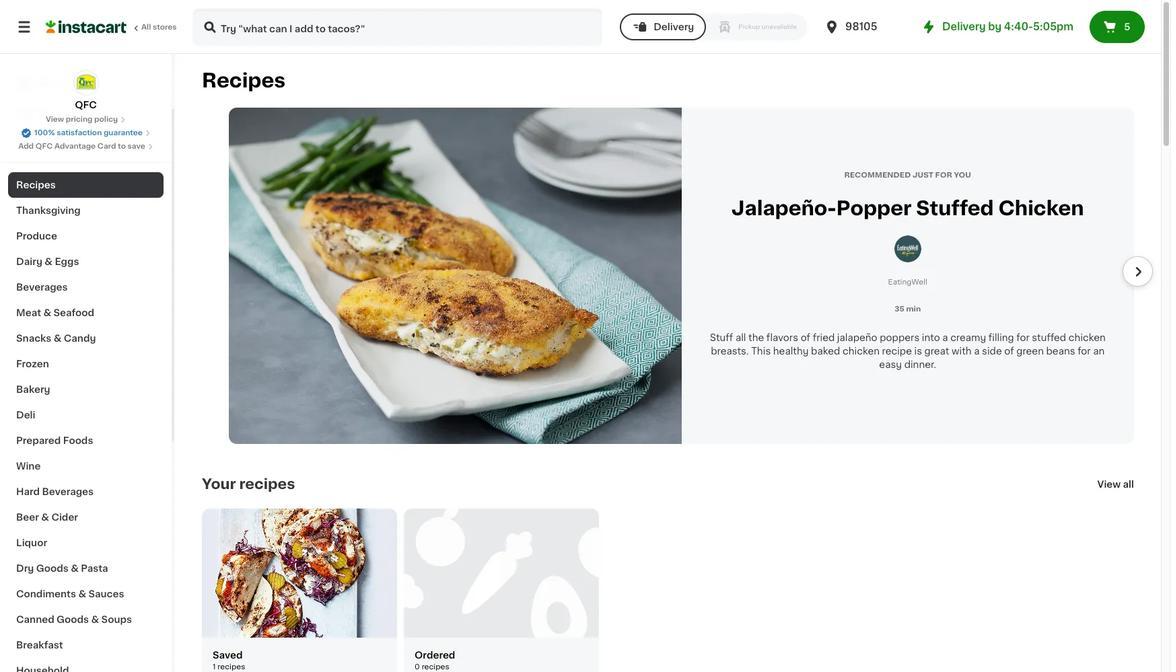 Task type: vqa. For each thing, say whether or not it's contained in the screenshot.
'&' within Condiments & Sauces Link
yes



Task type: describe. For each thing, give the bounding box(es) containing it.
beer
[[16, 513, 39, 522]]

bakery link
[[8, 377, 164, 402]]

buy
[[38, 106, 57, 115]]

5
[[1124, 22, 1130, 32]]

all for stuff
[[736, 333, 746, 343]]

saved 1 recipes
[[213, 650, 245, 671]]

meat
[[16, 308, 41, 318]]

0
[[415, 663, 420, 671]]

& for snacks
[[54, 334, 62, 343]]

it
[[59, 106, 66, 115]]

1 horizontal spatial qfc
[[75, 100, 97, 110]]

pasta
[[81, 564, 108, 573]]

min
[[906, 306, 921, 313]]

easy
[[879, 360, 902, 369]]

poppers
[[880, 333, 920, 343]]

add qfc advantage card to save
[[18, 143, 145, 150]]

you
[[954, 172, 971, 179]]

stuffed
[[916, 198, 994, 218]]

pricing
[[66, 116, 92, 123]]

creamy
[[950, 333, 986, 343]]

saved for saved
[[1116, 19, 1146, 28]]

100% satisfaction guarantee
[[34, 129, 143, 137]]

by
[[988, 22, 1001, 32]]

& for condiments
[[78, 590, 86, 599]]

35 min
[[895, 306, 921, 313]]

0 vertical spatial of
[[801, 333, 810, 343]]

wine
[[16, 462, 41, 471]]

beans
[[1046, 347, 1075, 356]]

1 horizontal spatial a
[[974, 347, 980, 356]]

1 horizontal spatial chicken
[[1069, 333, 1106, 343]]

shop
[[38, 79, 63, 88]]

dairy & eggs link
[[8, 249, 164, 275]]

beverages inside beverages link
[[16, 283, 68, 292]]

1 vertical spatial for
[[1078, 347, 1091, 356]]

35
[[895, 306, 904, 313]]

beer & cider
[[16, 513, 78, 522]]

wine link
[[8, 454, 164, 479]]

with
[[952, 347, 972, 356]]

breasts.
[[711, 347, 749, 356]]

to
[[118, 143, 126, 150]]

5 button
[[1090, 11, 1145, 43]]

lists link
[[8, 124, 164, 151]]

eatingwell image
[[894, 235, 921, 262]]

bakery
[[16, 385, 50, 394]]

beverages inside hard beverages link
[[42, 487, 94, 497]]

healthy
[[773, 347, 809, 356]]

add
[[18, 143, 34, 150]]

1
[[213, 663, 216, 671]]

satisfaction
[[57, 129, 102, 137]]

dry goods & pasta link
[[8, 556, 164, 581]]

recipes link
[[8, 172, 164, 198]]

deli
[[16, 411, 35, 420]]

goods for canned
[[57, 615, 89, 625]]

the
[[748, 333, 764, 343]]

recipes for saved
[[218, 663, 245, 671]]

is
[[914, 347, 922, 356]]

foods
[[63, 436, 93, 446]]

instacart logo image
[[46, 19, 127, 35]]

view all
[[1097, 480, 1134, 489]]

frozen
[[16, 359, 49, 369]]

advantage
[[55, 143, 96, 150]]

canned goods & soups link
[[8, 607, 164, 633]]

buy it again link
[[8, 97, 164, 124]]

view for view all
[[1097, 480, 1121, 489]]

snacks
[[16, 334, 51, 343]]

view pricing policy
[[46, 116, 118, 123]]

jalapeño
[[837, 333, 877, 343]]

add qfc advantage card to save link
[[18, 141, 153, 152]]

side
[[982, 347, 1002, 356]]

1 horizontal spatial of
[[1004, 347, 1014, 356]]

qfc link
[[73, 70, 99, 112]]

jalapeño-
[[731, 198, 836, 218]]

seafood
[[54, 308, 94, 318]]

ordered
[[415, 650, 455, 660]]

0 horizontal spatial qfc
[[36, 143, 53, 150]]

recipes for ordered
[[422, 663, 449, 671]]

cider
[[51, 513, 78, 522]]

1 vertical spatial chicken
[[843, 347, 880, 356]]

view all link
[[1097, 478, 1134, 491]]

snacks & candy
[[16, 334, 96, 343]]

breakfast link
[[8, 633, 164, 658]]

all for view
[[1123, 480, 1134, 489]]

stuffed
[[1032, 333, 1066, 343]]

0 horizontal spatial a
[[942, 333, 948, 343]]

hot chicken tacos with white sauce slaw image
[[202, 508, 397, 638]]

your
[[202, 477, 236, 491]]

beer & cider link
[[8, 505, 164, 530]]

0 horizontal spatial for
[[1016, 333, 1030, 343]]

all stores link
[[46, 8, 178, 46]]

Search field
[[194, 9, 601, 44]]



Task type: locate. For each thing, give the bounding box(es) containing it.
green
[[1016, 347, 1044, 356]]

& right meat
[[43, 308, 51, 318]]

0 vertical spatial view
[[46, 116, 64, 123]]

delivery by 4:40-5:05pm link
[[921, 19, 1073, 35]]

canned
[[16, 615, 54, 625]]

all
[[736, 333, 746, 343], [1123, 480, 1134, 489]]

None search field
[[192, 8, 602, 46]]

recipes right your
[[239, 477, 295, 491]]

delivery for delivery
[[654, 22, 694, 32]]

condiments & sauces link
[[8, 581, 164, 607]]

0 vertical spatial beverages
[[16, 283, 68, 292]]

0 horizontal spatial of
[[801, 333, 810, 343]]

0 horizontal spatial all
[[736, 333, 746, 343]]

0 horizontal spatial chicken
[[843, 347, 880, 356]]

saved inside button
[[1116, 19, 1146, 28]]

of down filling
[[1004, 347, 1014, 356]]

goods for dry
[[36, 564, 68, 573]]

for
[[935, 172, 952, 179]]

& right beer
[[41, 513, 49, 522]]

sauces
[[88, 590, 124, 599]]

0 horizontal spatial view
[[46, 116, 64, 123]]

meat & seafood
[[16, 308, 94, 318]]

goods
[[36, 564, 68, 573], [57, 615, 89, 625]]

0 horizontal spatial saved
[[213, 650, 243, 660]]

0 horizontal spatial delivery
[[654, 22, 694, 32]]

delivery
[[942, 22, 986, 32], [654, 22, 694, 32]]

all stores
[[141, 24, 177, 31]]

deli link
[[8, 402, 164, 428]]

meat & seafood link
[[8, 300, 164, 326]]

0 vertical spatial for
[[1016, 333, 1030, 343]]

0 vertical spatial all
[[736, 333, 746, 343]]

beverages down dairy & eggs
[[16, 283, 68, 292]]

eggs
[[55, 257, 79, 267]]

of left fried
[[801, 333, 810, 343]]

1 horizontal spatial saved
[[1116, 19, 1146, 28]]

view
[[46, 116, 64, 123], [1097, 480, 1121, 489]]

chicken
[[998, 198, 1084, 218]]

goods inside 'link'
[[36, 564, 68, 573]]

recipe
[[882, 347, 912, 356]]

delivery inside button
[[654, 22, 694, 32]]

save
[[128, 143, 145, 150]]

0 vertical spatial a
[[942, 333, 948, 343]]

0 horizontal spatial recipes
[[16, 180, 56, 190]]

prepared
[[16, 436, 61, 446]]

0 vertical spatial chicken
[[1069, 333, 1106, 343]]

1 vertical spatial qfc
[[36, 143, 53, 150]]

liquor link
[[8, 530, 164, 556]]

1 vertical spatial all
[[1123, 480, 1134, 489]]

1 horizontal spatial recipes
[[202, 71, 286, 90]]

liquor
[[16, 538, 47, 548]]

recipes right 1
[[218, 663, 245, 671]]

0 vertical spatial qfc
[[75, 100, 97, 110]]

saved inside saved 1 recipes
[[213, 650, 243, 660]]

100%
[[34, 129, 55, 137]]

beverages link
[[8, 275, 164, 300]]

shop link
[[8, 70, 164, 97]]

saved button
[[1100, 17, 1146, 33]]

chicken
[[1069, 333, 1106, 343], [843, 347, 880, 356]]

& inside 'link'
[[71, 564, 79, 573]]

baked
[[811, 347, 840, 356]]

& left candy
[[54, 334, 62, 343]]

condiments & sauces
[[16, 590, 124, 599]]

great
[[924, 347, 949, 356]]

for left an
[[1078, 347, 1091, 356]]

policy
[[94, 116, 118, 123]]

qfc down lists
[[36, 143, 53, 150]]

& left soups
[[91, 615, 99, 625]]

stores
[[153, 24, 177, 31]]

eatingwell
[[888, 279, 927, 286]]

1 vertical spatial a
[[974, 347, 980, 356]]

thanksgiving
[[16, 206, 81, 215]]

view for view pricing policy
[[46, 116, 64, 123]]

condiments
[[16, 590, 76, 599]]

0 vertical spatial recipes
[[202, 71, 286, 90]]

0 vertical spatial goods
[[36, 564, 68, 573]]

a right into
[[942, 333, 948, 343]]

dinner.
[[904, 360, 936, 369]]

produce
[[16, 232, 57, 241]]

qfc up view pricing policy link
[[75, 100, 97, 110]]

view pricing policy link
[[46, 114, 126, 125]]

1 horizontal spatial for
[[1078, 347, 1091, 356]]

guarantee
[[104, 129, 143, 137]]

1 vertical spatial beverages
[[42, 487, 94, 497]]

item carousel region
[[202, 108, 1153, 444]]

1 vertical spatial of
[[1004, 347, 1014, 356]]

goods up condiments
[[36, 564, 68, 573]]

dry goods & pasta
[[16, 564, 108, 573]]

prepared foods
[[16, 436, 93, 446]]

qfc
[[75, 100, 97, 110], [36, 143, 53, 150]]

for up green
[[1016, 333, 1030, 343]]

flavors
[[766, 333, 798, 343]]

1 vertical spatial goods
[[57, 615, 89, 625]]

delivery by 4:40-5:05pm
[[942, 22, 1073, 32]]

all inside stuff all the flavors of fried jalapeño poppers into a creamy filling for stuffed chicken breasts. this healthy baked chicken recipe is great with a side of green beans for an easy dinner.
[[736, 333, 746, 343]]

all inside view all link
[[1123, 480, 1134, 489]]

100% satisfaction guarantee button
[[21, 125, 151, 139]]

recommended
[[844, 172, 911, 179]]

soups
[[101, 615, 132, 625]]

candy
[[64, 334, 96, 343]]

98105 button
[[824, 8, 905, 46]]

stuff all the flavors of fried jalapeño poppers into a creamy filling for stuffed chicken breasts. this healthy baked chicken recipe is great with a side of green beans for an easy dinner.
[[710, 333, 1106, 369]]

1 horizontal spatial delivery
[[942, 22, 986, 32]]

& left eggs
[[45, 257, 52, 267]]

an
[[1093, 347, 1105, 356]]

saved
[[1116, 19, 1146, 28], [213, 650, 243, 660]]

service type group
[[620, 13, 808, 40]]

hard beverages
[[16, 487, 94, 497]]

chicken down jalapeño
[[843, 347, 880, 356]]

4:40-
[[1004, 22, 1033, 32]]

&
[[45, 257, 52, 267], [43, 308, 51, 318], [54, 334, 62, 343], [41, 513, 49, 522], [71, 564, 79, 573], [78, 590, 86, 599], [91, 615, 99, 625]]

popper
[[836, 198, 912, 218]]

recipes down ordered
[[422, 663, 449, 671]]

lists
[[38, 133, 61, 142]]

of
[[801, 333, 810, 343], [1004, 347, 1014, 356]]

1 horizontal spatial all
[[1123, 480, 1134, 489]]

canned goods & soups
[[16, 615, 132, 625]]

jalapeño-popper stuffed chicken
[[731, 198, 1084, 218]]

& for beer
[[41, 513, 49, 522]]

1 horizontal spatial view
[[1097, 480, 1121, 489]]

delivery for delivery by 4:40-5:05pm
[[942, 22, 986, 32]]

& for dairy
[[45, 257, 52, 267]]

just
[[913, 172, 934, 179]]

fried
[[813, 333, 835, 343]]

recipes inside saved 1 recipes
[[218, 663, 245, 671]]

this
[[751, 347, 771, 356]]

goods down the condiments & sauces
[[57, 615, 89, 625]]

0 vertical spatial saved
[[1116, 19, 1146, 28]]

1 vertical spatial saved
[[213, 650, 243, 660]]

a left side
[[974, 347, 980, 356]]

1 vertical spatial recipes
[[16, 180, 56, 190]]

card
[[97, 143, 116, 150]]

breakfast
[[16, 641, 63, 650]]

& left sauces
[[78, 590, 86, 599]]

chicken up an
[[1069, 333, 1106, 343]]

into
[[922, 333, 940, 343]]

frozen link
[[8, 351, 164, 377]]

& left the pasta
[[71, 564, 79, 573]]

your recipes
[[202, 477, 295, 491]]

hard
[[16, 487, 40, 497]]

beverages up cider
[[42, 487, 94, 497]]

saved for saved 1 recipes
[[213, 650, 243, 660]]

recipes inside ordered 0 recipes
[[422, 663, 449, 671]]

1 vertical spatial view
[[1097, 480, 1121, 489]]

dairy
[[16, 257, 42, 267]]

buy it again
[[38, 106, 95, 115]]

stuff
[[710, 333, 733, 343]]

qfc logo image
[[73, 70, 99, 96]]

& for meat
[[43, 308, 51, 318]]



